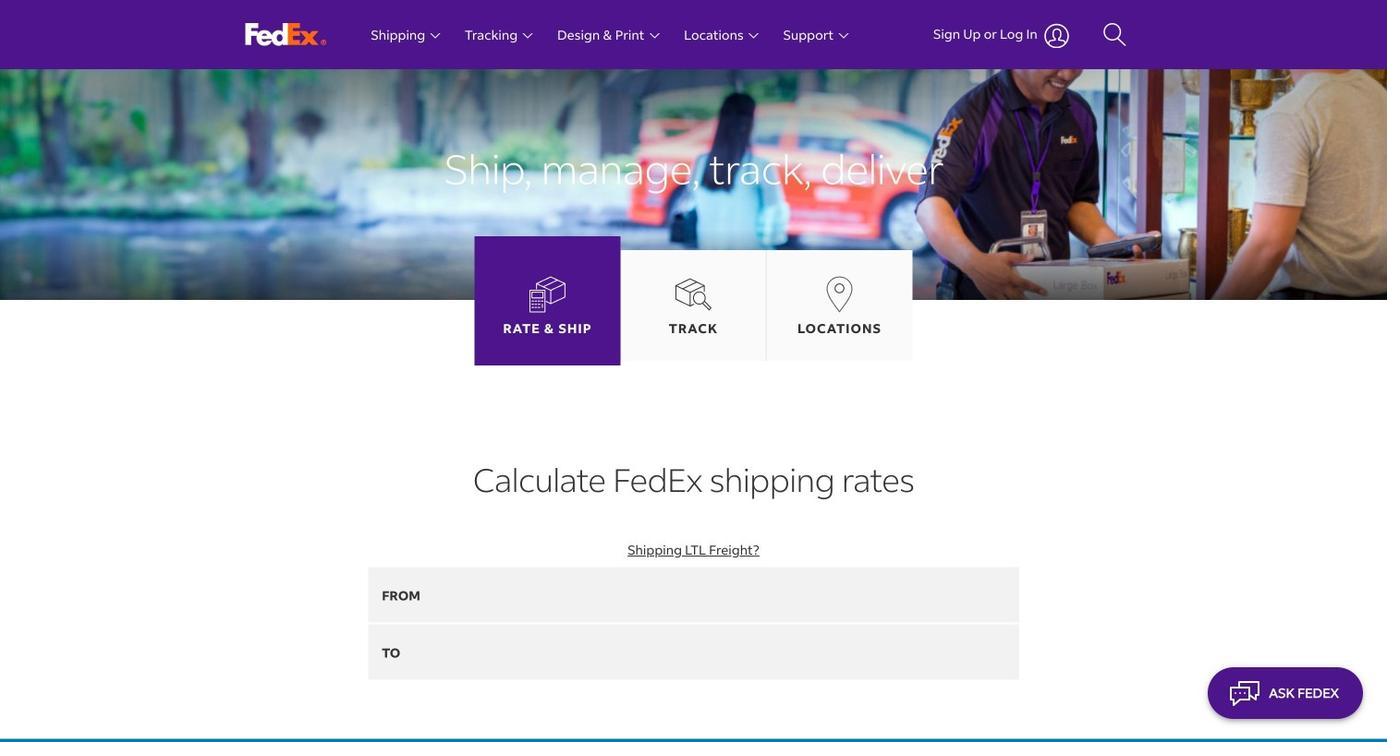 Task type: vqa. For each thing, say whether or not it's contained in the screenshot.
Fedex Search icon on the top of page
no



Task type: locate. For each thing, give the bounding box(es) containing it.
sign up or log in image
[[1044, 23, 1070, 48]]

To address, type in the full address your mailing from. Then use the drop down that appears to select the best address match, below. If you cannot use drop down.  Call 1 800 4 6 3 3 3 3 9. text field
[[368, 625, 1019, 680]]

get rate and shipping details tab
[[503, 320, 592, 337]]

tab list
[[475, 237, 913, 366]]

From address, type in the full address your mailing from. Then use the drop down that appears to select the best address match, below. If you cannot use drop down.  Call 1 800 4 6 3 3 3 3 9. text field
[[368, 568, 1019, 623]]

tab
[[475, 237, 621, 366], [621, 250, 767, 361], [767, 250, 913, 361]]



Task type: describe. For each thing, give the bounding box(es) containing it.
get tracking information tab
[[669, 320, 718, 337]]

get location information tab
[[797, 320, 882, 337]]

search image
[[1103, 22, 1127, 49]]

fedex logo image
[[245, 23, 327, 46]]



